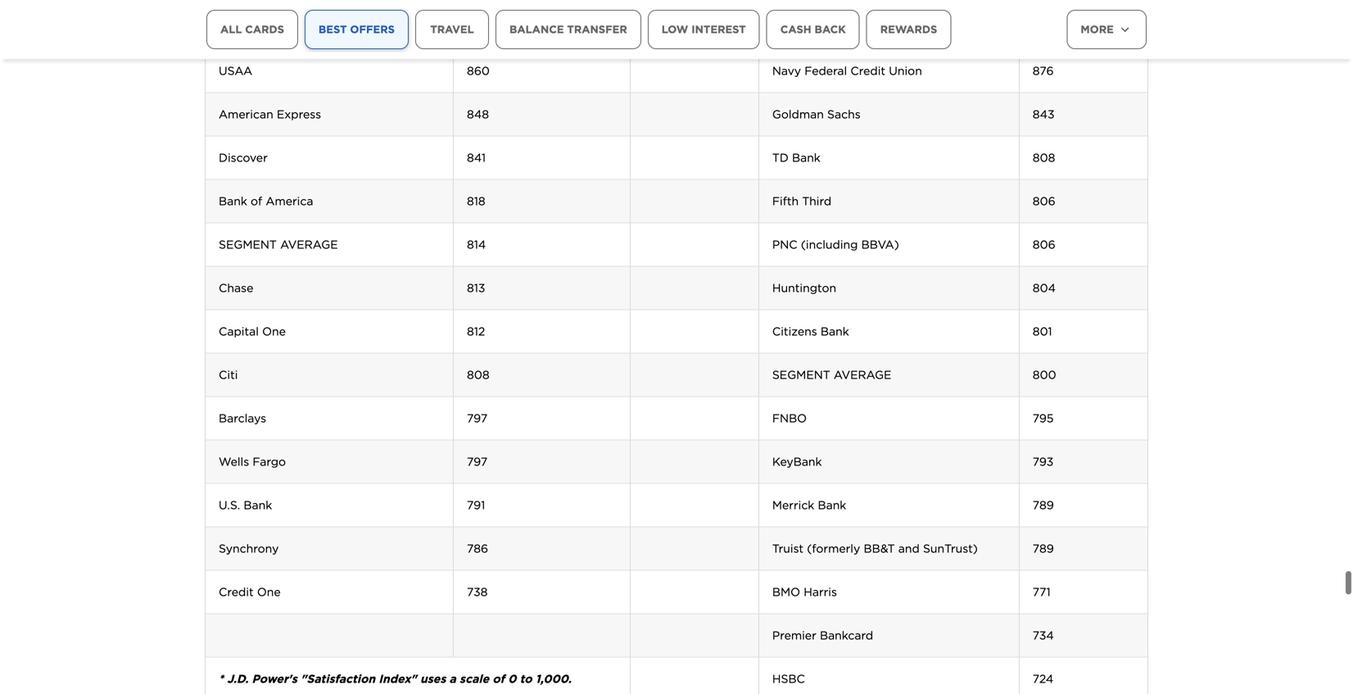 Task type: describe. For each thing, give the bounding box(es) containing it.
sachs
[[828, 107, 861, 121]]

national issuers
[[219, 17, 353, 33]]

product offers quick filters tab list
[[207, 10, 1012, 95]]

806 for pnc (including bbva)
[[1033, 238, 1056, 252]]

bbva)
[[862, 238, 900, 252]]

express
[[277, 107, 321, 121]]

bank for 791
[[818, 498, 847, 512]]

1 vertical spatial of
[[493, 672, 505, 686]]

american express
[[219, 107, 321, 121]]

793
[[1033, 455, 1054, 469]]

harris
[[804, 585, 837, 599]]

cash back link
[[767, 10, 860, 49]]

low interest
[[662, 23, 746, 36]]

797 for barclays
[[467, 411, 488, 425]]

wells fargo
[[219, 455, 286, 469]]

bank for 812
[[821, 324, 850, 338]]

0 vertical spatial credit
[[851, 64, 886, 78]]

issuers for national issuers
[[295, 17, 353, 33]]

union
[[889, 64, 923, 78]]

low interest link
[[648, 10, 760, 49]]

fnbo
[[773, 411, 807, 425]]

789 for merrick bank
[[1033, 498, 1054, 512]]

724
[[1033, 672, 1054, 686]]

interest
[[692, 23, 746, 36]]

rewards link
[[867, 10, 952, 49]]

860
[[467, 64, 490, 78]]

american
[[219, 107, 273, 121]]

0 horizontal spatial segment
[[219, 238, 277, 252]]

chase
[[219, 281, 254, 295]]

keybank
[[773, 455, 822, 469]]

bb&t
[[864, 542, 895, 556]]

truist (formerly bb&t and suntrust)
[[773, 542, 978, 556]]

813
[[467, 281, 485, 295]]

wells
[[219, 455, 249, 469]]

cash
[[781, 23, 812, 36]]

fifth
[[773, 194, 799, 208]]

801
[[1033, 324, 1053, 338]]

best offers link
[[305, 10, 409, 49]]

pnc
[[773, 238, 798, 252]]

1 horizontal spatial segment
[[773, 368, 831, 382]]

all cards link
[[207, 10, 298, 49]]

2 score* from the left
[[1033, 17, 1086, 33]]

1 vertical spatial credit
[[219, 585, 254, 599]]

goldman
[[773, 107, 824, 121]]

bank of america
[[219, 194, 313, 208]]

* j.d. power's "satisfaction index" uses a scale of 0 to 1,000.
[[219, 672, 572, 686]]

credit one
[[219, 585, 281, 599]]

citizens
[[773, 324, 818, 338]]

fifth third
[[773, 194, 832, 208]]

bankcard
[[820, 629, 874, 643]]

fargo
[[253, 455, 286, 469]]

suntrust)
[[924, 542, 978, 556]]

navy federal credit union
[[773, 64, 923, 78]]

td
[[773, 151, 789, 165]]

1 horizontal spatial average
[[834, 368, 892, 382]]

midsize
[[773, 17, 829, 33]]

scale
[[460, 672, 489, 686]]

td bank
[[773, 151, 821, 165]]

america
[[266, 194, 313, 208]]

federal
[[805, 64, 847, 78]]

a
[[450, 672, 456, 686]]

bank for 841
[[792, 151, 821, 165]]

balance transfer
[[510, 23, 628, 36]]

u.s.
[[219, 498, 240, 512]]

791
[[467, 498, 485, 512]]

786
[[467, 542, 489, 556]]

best offers
[[319, 23, 395, 36]]

premier
[[773, 629, 817, 643]]

bmo
[[773, 585, 801, 599]]

806 for fifth third
[[1033, 194, 1056, 208]]

third
[[803, 194, 832, 208]]

best
[[319, 23, 347, 36]]

usaa
[[219, 64, 253, 78]]

1 horizontal spatial 808
[[1033, 151, 1056, 165]]

merrick bank
[[773, 498, 847, 512]]

818
[[467, 194, 486, 208]]

discover
[[219, 151, 268, 165]]

pnc (including bbva)
[[773, 238, 900, 252]]

navy
[[773, 64, 801, 78]]

and
[[899, 542, 920, 556]]

(including
[[801, 238, 858, 252]]

1 score* from the left
[[467, 17, 520, 33]]

huntington
[[773, 281, 837, 295]]

travel
[[430, 23, 474, 36]]



Task type: locate. For each thing, give the bounding box(es) containing it.
0 vertical spatial 789
[[1033, 498, 1054, 512]]

0 vertical spatial segment
[[219, 238, 277, 252]]

uses
[[420, 672, 446, 686]]

balance
[[510, 23, 564, 36]]

bank right u.s.
[[244, 498, 272, 512]]

goldman sachs
[[773, 107, 861, 121]]

0 vertical spatial of
[[251, 194, 262, 208]]

1 vertical spatial segment
[[773, 368, 831, 382]]

1 vertical spatial 806
[[1033, 238, 1056, 252]]

average down america
[[280, 238, 338, 252]]

1 vertical spatial 797
[[467, 455, 488, 469]]

800
[[1033, 368, 1057, 382]]

1 horizontal spatial credit
[[851, 64, 886, 78]]

795
[[1033, 411, 1054, 425]]

812
[[467, 324, 485, 338]]

0 horizontal spatial credit
[[219, 585, 254, 599]]

0 vertical spatial 808
[[1033, 151, 1056, 165]]

all
[[220, 23, 242, 36]]

804
[[1033, 281, 1056, 295]]

all cards
[[220, 23, 284, 36]]

797 for wells fargo
[[467, 455, 488, 469]]

789
[[1033, 498, 1054, 512], [1033, 542, 1054, 556]]

841
[[467, 151, 486, 165]]

0 horizontal spatial segment average
[[219, 238, 338, 252]]

1 789 from the top
[[1033, 498, 1054, 512]]

0 vertical spatial segment average
[[219, 238, 338, 252]]

1 issuers from the left
[[295, 17, 353, 33]]

bmo harris
[[773, 585, 837, 599]]

bank down discover
[[219, 194, 247, 208]]

789 down 793
[[1033, 498, 1054, 512]]

one for credit one
[[257, 585, 281, 599]]

734
[[1033, 629, 1055, 643]]

one right capital
[[262, 324, 286, 338]]

merrick
[[773, 498, 815, 512]]

travel link
[[415, 10, 489, 49]]

876
[[1033, 64, 1054, 78]]

0 vertical spatial 797
[[467, 411, 488, 425]]

balance transfer link
[[496, 10, 641, 49]]

average down citizens bank
[[834, 368, 892, 382]]

offers
[[350, 23, 395, 36]]

more button
[[1067, 10, 1147, 49]]

848
[[467, 107, 489, 121]]

789 up 771
[[1033, 542, 1054, 556]]

843
[[1033, 107, 1055, 121]]

of left 0
[[493, 672, 505, 686]]

cash back
[[781, 23, 846, 36]]

789 for truist (formerly bb&t and suntrust)
[[1033, 542, 1054, 556]]

1 horizontal spatial segment average
[[773, 368, 892, 382]]

midsize issuers
[[773, 17, 891, 33]]

bank right citizens
[[821, 324, 850, 338]]

1 vertical spatial segment average
[[773, 368, 892, 382]]

1 vertical spatial average
[[834, 368, 892, 382]]

score* up the 876
[[1033, 17, 1086, 33]]

one for capital one
[[262, 324, 286, 338]]

citizens bank
[[773, 324, 850, 338]]

score* up 860
[[467, 17, 520, 33]]

low
[[662, 23, 689, 36]]

1 vertical spatial 808
[[467, 368, 490, 382]]

capital one
[[219, 324, 286, 338]]

0 horizontal spatial score*
[[467, 17, 520, 33]]

0 horizontal spatial issuers
[[295, 17, 353, 33]]

738
[[467, 585, 488, 599]]

cards
[[245, 23, 284, 36]]

segment average down america
[[219, 238, 338, 252]]

credit left union
[[851, 64, 886, 78]]

0 horizontal spatial of
[[251, 194, 262, 208]]

back
[[815, 23, 846, 36]]

1 vertical spatial one
[[257, 585, 281, 599]]

0 vertical spatial 806
[[1033, 194, 1056, 208]]

814
[[467, 238, 486, 252]]

1 horizontal spatial score*
[[1033, 17, 1086, 33]]

synchrony
[[219, 542, 279, 556]]

0 horizontal spatial average
[[280, 238, 338, 252]]

"satisfaction
[[301, 672, 375, 686]]

(formerly
[[807, 542, 861, 556]]

2 789 from the top
[[1033, 542, 1054, 556]]

more
[[1081, 23, 1114, 36]]

0 vertical spatial average
[[280, 238, 338, 252]]

segment up chase
[[219, 238, 277, 252]]

credit down synchrony
[[219, 585, 254, 599]]

806
[[1033, 194, 1056, 208], [1033, 238, 1056, 252]]

0 vertical spatial one
[[262, 324, 286, 338]]

segment down citizens
[[773, 368, 831, 382]]

bank right td
[[792, 151, 821, 165]]

808 down 812 on the left
[[467, 368, 490, 382]]

issuers for midsize issuers
[[833, 17, 891, 33]]

of left america
[[251, 194, 262, 208]]

1,000.
[[536, 672, 572, 686]]

one down synchrony
[[257, 585, 281, 599]]

u.s. bank
[[219, 498, 272, 512]]

*
[[219, 672, 224, 686]]

2 issuers from the left
[[833, 17, 891, 33]]

0
[[508, 672, 517, 686]]

index"
[[379, 672, 417, 686]]

2 797 from the top
[[467, 455, 488, 469]]

national
[[219, 17, 291, 33]]

to
[[520, 672, 532, 686]]

bank right merrick
[[818, 498, 847, 512]]

capital
[[219, 324, 259, 338]]

2 806 from the top
[[1033, 238, 1056, 252]]

one
[[262, 324, 286, 338], [257, 585, 281, 599]]

1 vertical spatial 789
[[1033, 542, 1054, 556]]

hsbc
[[773, 672, 806, 686]]

transfer
[[567, 23, 628, 36]]

808 down 843
[[1033, 151, 1056, 165]]

credit
[[851, 64, 886, 78], [219, 585, 254, 599]]

1 horizontal spatial of
[[493, 672, 505, 686]]

0 horizontal spatial 808
[[467, 368, 490, 382]]

1 797 from the top
[[467, 411, 488, 425]]

segment average down citizens bank
[[773, 368, 892, 382]]

bank
[[792, 151, 821, 165], [219, 194, 247, 208], [821, 324, 850, 338], [244, 498, 272, 512], [818, 498, 847, 512]]

truist
[[773, 542, 804, 556]]

j.d.
[[227, 672, 249, 686]]

771
[[1033, 585, 1051, 599]]

1 806 from the top
[[1033, 194, 1056, 208]]

citi
[[219, 368, 238, 382]]

of
[[251, 194, 262, 208], [493, 672, 505, 686]]

premier bankcard
[[773, 629, 874, 643]]

1 horizontal spatial issuers
[[833, 17, 891, 33]]

797
[[467, 411, 488, 425], [467, 455, 488, 469]]

average
[[280, 238, 338, 252], [834, 368, 892, 382]]

barclays
[[219, 411, 266, 425]]



Task type: vqa. For each thing, say whether or not it's contained in the screenshot.


